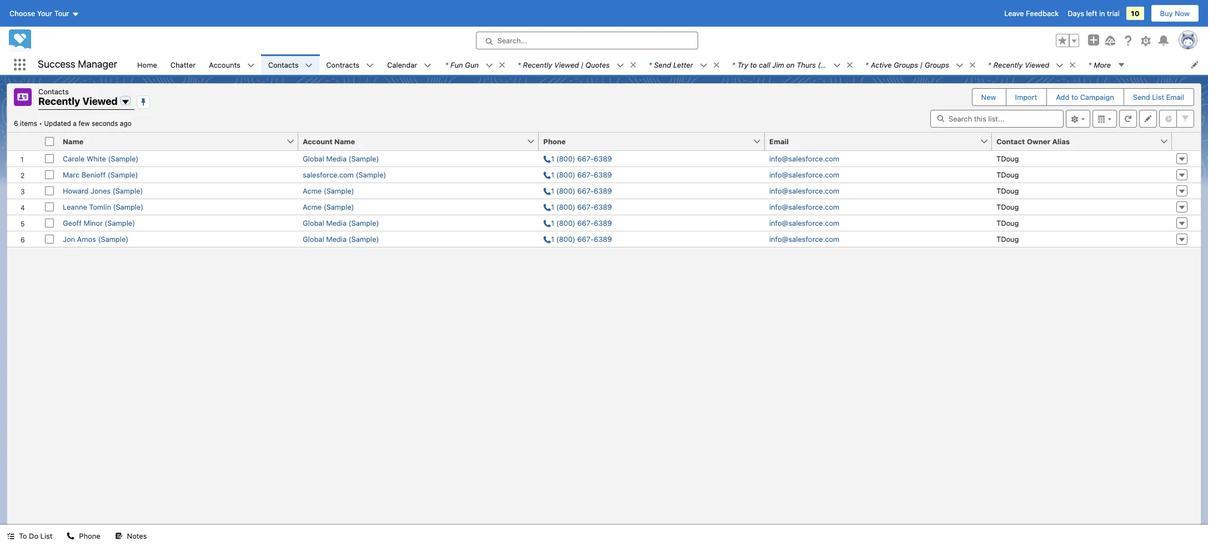 Task type: vqa. For each thing, say whether or not it's contained in the screenshot.


Task type: locate. For each thing, give the bounding box(es) containing it.
1 vertical spatial global media (sample)
[[303, 219, 379, 227]]

text default image left the contracts link at the left top of the page
[[305, 62, 313, 69]]

5 info@salesforce.com link from the top
[[769, 219, 840, 227]]

acme for howard jones (sample)
[[303, 186, 322, 195]]

text default image inside the contracts list item
[[366, 62, 374, 69]]

contacts list item
[[262, 54, 320, 75]]

item number image
[[7, 132, 41, 150]]

acme (sample) for howard jones (sample)
[[303, 186, 354, 195]]

2 global from the top
[[303, 219, 324, 227]]

1 667- from the top
[[577, 154, 594, 163]]

0 vertical spatial phone
[[543, 137, 566, 146]]

home
[[137, 60, 157, 69]]

to
[[750, 60, 757, 69], [1072, 93, 1078, 102]]

info@salesforce.com link for leanne tomlin (sample)
[[769, 202, 840, 211]]

howard
[[63, 186, 89, 195]]

* left letter at the top
[[649, 60, 652, 69]]

5 1 (800) 667-6389 from the top
[[551, 219, 612, 227]]

acme (sample) link
[[303, 186, 354, 195], [303, 202, 354, 211]]

1 vertical spatial acme (sample) link
[[303, 202, 354, 211]]

6 tdoug from the top
[[997, 235, 1019, 244]]

geoff
[[63, 219, 82, 227]]

email button
[[765, 132, 980, 150]]

1 tdoug from the top
[[997, 154, 1019, 163]]

global media (sample) link for carole white (sample)
[[303, 154, 379, 163]]

global media (sample) link for jon amos (sample)
[[303, 235, 379, 244]]

None search field
[[931, 110, 1064, 127]]

text default image right * active groups | groups
[[956, 62, 964, 69]]

try
[[738, 60, 748, 69]]

4 (800) from the top
[[556, 202, 575, 211]]

import
[[1015, 93, 1037, 102]]

(800) for geoff minor (sample)
[[556, 219, 575, 227]]

3 1 (800) 667-6389 from the top
[[551, 186, 612, 195]]

tdoug
[[997, 154, 1019, 163], [997, 170, 1019, 179], [997, 186, 1019, 195], [997, 202, 1019, 211], [997, 219, 1019, 227], [997, 235, 1019, 244]]

global media (sample)
[[303, 154, 379, 163], [303, 219, 379, 227], [303, 235, 379, 244]]

text default image left 'to'
[[7, 533, 14, 541]]

minor
[[84, 219, 103, 227]]

5 6389 from the top
[[594, 219, 612, 227]]

1 6389 from the top
[[594, 154, 612, 163]]

3 tdoug from the top
[[997, 186, 1019, 195]]

* for * more
[[1089, 60, 1092, 69]]

acme (sample) link for leanne tomlin (sample)
[[303, 202, 354, 211]]

0 vertical spatial phone button
[[539, 132, 753, 150]]

4 6389 from the top
[[594, 202, 612, 211]]

2 (800) from the top
[[556, 170, 575, 179]]

2 horizontal spatial viewed
[[1025, 60, 1050, 69]]

2 1 (800) 667-6389 from the top
[[551, 170, 612, 179]]

recently viewed status
[[14, 119, 44, 127]]

0 vertical spatial acme (sample) link
[[303, 186, 354, 195]]

marc
[[63, 170, 80, 179]]

1 horizontal spatial |
[[920, 60, 923, 69]]

info@salesforce.com for carole white (sample)
[[769, 154, 840, 163]]

6 info@salesforce.com from the top
[[769, 235, 840, 244]]

2 global media (sample) from the top
[[303, 219, 379, 227]]

3 6389 from the top
[[594, 186, 612, 195]]

acme (sample)
[[303, 186, 354, 195], [303, 202, 354, 211]]

1 global media (sample) link from the top
[[303, 154, 379, 163]]

leave feedback
[[1005, 9, 1059, 18]]

2 tdoug from the top
[[997, 170, 1019, 179]]

to do list
[[19, 532, 52, 541]]

2 groups from the left
[[925, 60, 949, 69]]

0 vertical spatial acme (sample)
[[303, 186, 354, 195]]

ago
[[120, 119, 132, 127]]

1 horizontal spatial to
[[1072, 93, 1078, 102]]

carole
[[63, 154, 85, 163]]

left
[[1086, 9, 1097, 18]]

2 vertical spatial global media (sample) link
[[303, 235, 379, 244]]

0 vertical spatial acme
[[303, 186, 322, 195]]

1
[[551, 154, 554, 163], [551, 170, 554, 179], [551, 186, 554, 195], [551, 202, 554, 211], [551, 219, 554, 227], [551, 235, 554, 244]]

tdoug for leanne tomlin (sample)
[[997, 202, 1019, 211]]

name element
[[58, 132, 305, 151]]

salesforce.com (sample)
[[303, 170, 386, 179]]

account name button
[[298, 132, 527, 150]]

5 tdoug from the top
[[997, 219, 1019, 227]]

0 vertical spatial media
[[326, 154, 347, 163]]

1 for marc benioff (sample)
[[551, 170, 554, 179]]

6389 for howard jones (sample)
[[594, 186, 612, 195]]

2 acme (sample) link from the top
[[303, 202, 354, 211]]

4 1 (800) 667-6389 link from the top
[[543, 202, 612, 211]]

search... button
[[476, 32, 698, 49]]

6389 for jon amos (sample)
[[594, 235, 612, 244]]

2 global media (sample) link from the top
[[303, 219, 379, 227]]

1 vertical spatial list
[[40, 532, 52, 541]]

0 horizontal spatial email
[[769, 137, 789, 146]]

your
[[37, 9, 52, 18]]

0 horizontal spatial list
[[40, 532, 52, 541]]

0 vertical spatial list
[[1152, 93, 1164, 102]]

1 1 from the top
[[551, 154, 554, 163]]

1 horizontal spatial list
[[1152, 93, 1164, 102]]

action element
[[1172, 132, 1201, 151]]

1 horizontal spatial groups
[[925, 60, 949, 69]]

text default image right letter at the top
[[700, 62, 708, 69]]

chatter link
[[164, 54, 202, 75]]

text default image
[[498, 61, 506, 69], [846, 61, 854, 69], [969, 61, 977, 69], [247, 62, 255, 69], [305, 62, 313, 69], [366, 62, 374, 69], [617, 62, 624, 69], [833, 62, 841, 69], [1056, 62, 1064, 69], [67, 533, 75, 541]]

1 horizontal spatial email
[[1166, 93, 1184, 102]]

text default image right to do list
[[67, 533, 75, 541]]

calendar
[[387, 60, 417, 69]]

* left try
[[732, 60, 735, 69]]

1 horizontal spatial recently
[[523, 60, 552, 69]]

tdoug for carole white (sample)
[[997, 154, 1019, 163]]

4 info@salesforce.com link from the top
[[769, 202, 840, 211]]

6 6389 from the top
[[594, 235, 612, 244]]

add to campaign button
[[1047, 89, 1123, 106]]

| for quotes
[[581, 60, 584, 69]]

viewed for * recently viewed
[[1025, 60, 1050, 69]]

* active groups | groups
[[865, 60, 949, 69]]

info@salesforce.com for howard jones (sample)
[[769, 186, 840, 195]]

0 horizontal spatial groups
[[894, 60, 918, 69]]

6 1 (800) 667-6389 link from the top
[[543, 235, 612, 244]]

1 horizontal spatial contacts
[[268, 60, 299, 69]]

2 1 (800) 667-6389 link from the top
[[543, 170, 612, 179]]

6389 for marc benioff (sample)
[[594, 170, 612, 179]]

list
[[1152, 93, 1164, 102], [40, 532, 52, 541]]

groups
[[894, 60, 918, 69], [925, 60, 949, 69]]

phone button
[[539, 132, 753, 150], [60, 526, 107, 548]]

viewed
[[554, 60, 579, 69], [1025, 60, 1050, 69], [82, 96, 118, 107]]

to right "add"
[[1072, 93, 1078, 102]]

0 horizontal spatial recently
[[38, 96, 80, 107]]

*
[[445, 60, 448, 69], [518, 60, 521, 69], [649, 60, 652, 69], [732, 60, 735, 69], [865, 60, 869, 69], [988, 60, 992, 69], [1089, 60, 1092, 69]]

* recently viewed
[[988, 60, 1050, 69]]

contact owner alias button
[[992, 132, 1160, 150]]

1 global media (sample) from the top
[[303, 154, 379, 163]]

2 * from the left
[[518, 60, 521, 69]]

viewed for * recently viewed | quotes
[[554, 60, 579, 69]]

leanne
[[63, 202, 87, 211]]

0 horizontal spatial phone button
[[60, 526, 107, 548]]

media
[[326, 154, 347, 163], [326, 219, 347, 227], [326, 235, 347, 244]]

2 | from the left
[[920, 60, 923, 69]]

send
[[654, 60, 671, 69], [1133, 93, 1150, 102]]

tdoug for marc benioff (sample)
[[997, 170, 1019, 179]]

* up new
[[988, 60, 992, 69]]

contracts
[[326, 60, 359, 69]]

carole white (sample) link
[[63, 154, 138, 163]]

667- for howard jones (sample)
[[577, 186, 594, 195]]

0 horizontal spatial |
[[581, 60, 584, 69]]

info@salesforce.com link for jon amos (sample)
[[769, 235, 840, 244]]

6 1 (800) 667-6389 from the top
[[551, 235, 612, 244]]

viewed up 'seconds'
[[82, 96, 118, 107]]

send inside button
[[1133, 93, 1150, 102]]

0 vertical spatial global
[[303, 154, 324, 163]]

1 horizontal spatial viewed
[[554, 60, 579, 69]]

1 * from the left
[[445, 60, 448, 69]]

* try to call jim on thurs (sample)
[[732, 60, 848, 69]]

| right active on the right of page
[[920, 60, 923, 69]]

send list email button
[[1124, 89, 1193, 106]]

6
[[14, 119, 18, 127]]

2 horizontal spatial recently
[[994, 60, 1023, 69]]

text default image right accounts
[[247, 62, 255, 69]]

3 (800) from the top
[[556, 186, 575, 195]]

2 6389 from the top
[[594, 170, 612, 179]]

text default image right thurs
[[833, 62, 841, 69]]

recently viewed grid
[[7, 132, 1201, 247]]

2 vertical spatial global
[[303, 235, 324, 244]]

email element
[[765, 132, 999, 151]]

a
[[73, 119, 77, 127]]

* down search...
[[518, 60, 521, 69]]

5 1 (800) 667-6389 link from the top
[[543, 219, 612, 227]]

0 vertical spatial contacts
[[268, 60, 299, 69]]

1 (800) 667-6389 for jon amos (sample)
[[551, 235, 612, 244]]

send left letter at the top
[[654, 60, 671, 69]]

contacts right accounts list item
[[268, 60, 299, 69]]

text default image left notes
[[115, 533, 123, 541]]

acme (sample) for leanne tomlin (sample)
[[303, 202, 354, 211]]

4 info@salesforce.com from the top
[[769, 202, 840, 211]]

0 horizontal spatial phone
[[79, 532, 100, 541]]

to right try
[[750, 60, 757, 69]]

text default image inside 'notes' button
[[115, 533, 123, 541]]

* more
[[1089, 60, 1111, 69]]

tdoug for geoff minor (sample)
[[997, 219, 1019, 227]]

1 acme (sample) link from the top
[[303, 186, 354, 195]]

chatter
[[170, 60, 196, 69]]

info@salesforce.com link for marc benioff (sample)
[[769, 170, 840, 179]]

0 horizontal spatial to
[[750, 60, 757, 69]]

name
[[63, 137, 83, 146], [334, 137, 355, 146]]

5 info@salesforce.com from the top
[[769, 219, 840, 227]]

3 media from the top
[[326, 235, 347, 244]]

now
[[1175, 9, 1190, 18]]

1 | from the left
[[581, 60, 584, 69]]

1 for jon amos (sample)
[[551, 235, 554, 244]]

2 name from the left
[[334, 137, 355, 146]]

5 list item from the left
[[859, 54, 982, 75]]

3 info@salesforce.com from the top
[[769, 186, 840, 195]]

3 667- from the top
[[577, 186, 594, 195]]

1 horizontal spatial phone
[[543, 137, 566, 146]]

viewed up import button on the top right
[[1025, 60, 1050, 69]]

recently up updated
[[38, 96, 80, 107]]

1 (800) 667-6389 link for jon amos (sample)
[[543, 235, 612, 244]]

3 global from the top
[[303, 235, 324, 244]]

viewed left quotes
[[554, 60, 579, 69]]

group
[[1056, 34, 1079, 47]]

1 vertical spatial global
[[303, 219, 324, 227]]

6 info@salesforce.com link from the top
[[769, 235, 840, 244]]

5 (800) from the top
[[556, 219, 575, 227]]

1 vertical spatial email
[[769, 137, 789, 146]]

text default image down search...
[[498, 61, 506, 69]]

1 vertical spatial global media (sample) link
[[303, 219, 379, 227]]

text default image right gun
[[485, 62, 493, 69]]

choose
[[9, 9, 35, 18]]

6 667- from the top
[[577, 235, 594, 244]]

info@salesforce.com for marc benioff (sample)
[[769, 170, 840, 179]]

list
[[131, 54, 1208, 75]]

1 vertical spatial to
[[1072, 93, 1078, 102]]

contacts inside list item
[[268, 60, 299, 69]]

6 * from the left
[[988, 60, 992, 69]]

* for * try to call jim on thurs (sample)
[[732, 60, 735, 69]]

global media (sample) link
[[303, 154, 379, 163], [303, 219, 379, 227], [303, 235, 379, 244]]

10
[[1131, 9, 1140, 18]]

0 vertical spatial global media (sample) link
[[303, 154, 379, 163]]

text default image right calendar
[[424, 62, 432, 69]]

0 vertical spatial email
[[1166, 93, 1184, 102]]

1 (800) 667-6389 link for howard jones (sample)
[[543, 186, 612, 195]]

1 info@salesforce.com from the top
[[769, 154, 840, 163]]

text default image right quotes
[[629, 61, 637, 69]]

text default image
[[629, 61, 637, 69], [713, 61, 720, 69], [1069, 61, 1077, 69], [1118, 61, 1126, 69], [424, 62, 432, 69], [485, 62, 493, 69], [700, 62, 708, 69], [956, 62, 964, 69], [7, 533, 14, 541], [115, 533, 123, 541]]

1 vertical spatial phone
[[79, 532, 100, 541]]

6 list item from the left
[[982, 54, 1082, 75]]

tomlin
[[89, 202, 111, 211]]

4 tdoug from the top
[[997, 202, 1019, 211]]

1 media from the top
[[326, 154, 347, 163]]

1 1 (800) 667-6389 from the top
[[551, 154, 612, 163]]

3 1 from the top
[[551, 186, 554, 195]]

1 1 (800) 667-6389 link from the top
[[543, 154, 612, 163]]

1 acme (sample) from the top
[[303, 186, 354, 195]]

cell
[[41, 132, 58, 151]]

* send letter
[[649, 60, 693, 69]]

1 vertical spatial acme (sample)
[[303, 202, 354, 211]]

acme for leanne tomlin (sample)
[[303, 202, 322, 211]]

5 * from the left
[[865, 60, 869, 69]]

buy
[[1160, 9, 1173, 18]]

1 vertical spatial acme
[[303, 202, 322, 211]]

white
[[87, 154, 106, 163]]

3 global media (sample) from the top
[[303, 235, 379, 244]]

6 (800) from the top
[[556, 235, 575, 244]]

3 * from the left
[[649, 60, 652, 69]]

7 * from the left
[[1089, 60, 1092, 69]]

6 1 from the top
[[551, 235, 554, 244]]

1 (800) 667-6389 link for marc benioff (sample)
[[543, 170, 612, 179]]

name right account
[[334, 137, 355, 146]]

howard jones (sample)
[[63, 186, 143, 195]]

recently down search...
[[523, 60, 552, 69]]

1 (800) 667-6389 for howard jones (sample)
[[551, 186, 612, 195]]

1 vertical spatial send
[[1133, 93, 1150, 102]]

0 horizontal spatial contacts
[[38, 87, 69, 96]]

1 global from the top
[[303, 154, 324, 163]]

| left quotes
[[581, 60, 584, 69]]

1 acme from the top
[[303, 186, 322, 195]]

success manager
[[38, 58, 117, 70]]

info@salesforce.com link
[[769, 154, 840, 163], [769, 170, 840, 179], [769, 186, 840, 195], [769, 202, 840, 211], [769, 219, 840, 227], [769, 235, 840, 244]]

6389 for leanne tomlin (sample)
[[594, 202, 612, 211]]

* left active on the right of page
[[865, 60, 869, 69]]

1 (800) 667-6389 link for geoff minor (sample)
[[543, 219, 612, 227]]

2 acme from the top
[[303, 202, 322, 211]]

2 vertical spatial media
[[326, 235, 347, 244]]

1 vertical spatial media
[[326, 219, 347, 227]]

accounts link
[[202, 54, 247, 75]]

1 (800) from the top
[[556, 154, 575, 163]]

text default image right more at the right of page
[[1118, 61, 1126, 69]]

global
[[303, 154, 324, 163], [303, 219, 324, 227], [303, 235, 324, 244]]

4 1 from the top
[[551, 202, 554, 211]]

global for carole white (sample)
[[303, 154, 324, 163]]

0 vertical spatial to
[[750, 60, 757, 69]]

recently up import button on the top right
[[994, 60, 1023, 69]]

0 horizontal spatial name
[[63, 137, 83, 146]]

contacts image
[[14, 88, 32, 106]]

text default image right contracts
[[366, 62, 374, 69]]

send right campaign
[[1133, 93, 1150, 102]]

info@salesforce.com
[[769, 154, 840, 163], [769, 170, 840, 179], [769, 186, 840, 195], [769, 202, 840, 211], [769, 219, 840, 227], [769, 235, 840, 244]]

* left the fun
[[445, 60, 448, 69]]

3 info@salesforce.com link from the top
[[769, 186, 840, 195]]

2 media from the top
[[326, 219, 347, 227]]

1 for geoff minor (sample)
[[551, 219, 554, 227]]

1 (800) 667-6389 link for leanne tomlin (sample)
[[543, 202, 612, 211]]

contacts down success
[[38, 87, 69, 96]]

2 info@salesforce.com link from the top
[[769, 170, 840, 179]]

1 horizontal spatial name
[[334, 137, 355, 146]]

5 1 from the top
[[551, 219, 554, 227]]

phone
[[543, 137, 566, 146], [79, 532, 100, 541]]

4 667- from the top
[[577, 202, 594, 211]]

0 vertical spatial send
[[654, 60, 671, 69]]

(800) for marc benioff (sample)
[[556, 170, 575, 179]]

list item
[[438, 54, 511, 75], [511, 54, 642, 75], [642, 54, 725, 75], [725, 54, 859, 75], [859, 54, 982, 75], [982, 54, 1082, 75]]

0 vertical spatial global media (sample)
[[303, 154, 379, 163]]

* left more at the right of page
[[1089, 60, 1092, 69]]

name up carole
[[63, 137, 83, 146]]

2 vertical spatial global media (sample)
[[303, 235, 379, 244]]

global for jon amos (sample)
[[303, 235, 324, 244]]

name inside button
[[63, 137, 83, 146]]

4 * from the left
[[732, 60, 735, 69]]

2 1 from the top
[[551, 170, 554, 179]]

info@salesforce.com for geoff minor (sample)
[[769, 219, 840, 227]]

6389 for carole white (sample)
[[594, 154, 612, 163]]

2 acme (sample) from the top
[[303, 202, 354, 211]]

2 667- from the top
[[577, 170, 594, 179]]

1 name from the left
[[63, 137, 83, 146]]

benioff
[[82, 170, 106, 179]]

2 info@salesforce.com from the top
[[769, 170, 840, 179]]

fun
[[451, 60, 463, 69]]

1 info@salesforce.com link from the top
[[769, 154, 840, 163]]

| for groups
[[920, 60, 923, 69]]

carole white (sample)
[[63, 154, 138, 163]]

1 horizontal spatial send
[[1133, 93, 1150, 102]]

4 1 (800) 667-6389 from the top
[[551, 202, 612, 211]]

3 global media (sample) link from the top
[[303, 235, 379, 244]]

3 1 (800) 667-6389 link from the top
[[543, 186, 612, 195]]

5 667- from the top
[[577, 219, 594, 227]]

(800)
[[556, 154, 575, 163], [556, 170, 575, 179], [556, 186, 575, 195], [556, 202, 575, 211], [556, 219, 575, 227], [556, 235, 575, 244]]

text default image inside to do list button
[[7, 533, 14, 541]]

1 (800) 667-6389 for carole white (sample)
[[551, 154, 612, 163]]

(sample)
[[818, 60, 848, 69], [108, 154, 138, 163], [349, 154, 379, 163], [108, 170, 138, 179], [356, 170, 386, 179], [113, 186, 143, 195], [324, 186, 354, 195], [113, 202, 143, 211], [324, 202, 354, 211], [105, 219, 135, 227], [349, 219, 379, 227], [98, 235, 128, 244], [349, 235, 379, 244]]

text default image left active on the right of page
[[846, 61, 854, 69]]

import button
[[1006, 89, 1046, 106]]



Task type: describe. For each thing, give the bounding box(es) containing it.
choose your tour button
[[9, 4, 80, 22]]

info@salesforce.com link for carole white (sample)
[[769, 154, 840, 163]]

* fun gun
[[445, 60, 479, 69]]

text default image right quotes
[[617, 62, 624, 69]]

marc benioff (sample)
[[63, 170, 138, 179]]

global media (sample) for geoff minor (sample)
[[303, 219, 379, 227]]

item number element
[[7, 132, 41, 151]]

info@salesforce.com for leanne tomlin (sample)
[[769, 202, 840, 211]]

contacts link
[[262, 54, 305, 75]]

4 list item from the left
[[725, 54, 859, 75]]

leanne tomlin (sample) link
[[63, 202, 143, 211]]

feedback
[[1026, 9, 1059, 18]]

acme (sample) link for howard jones (sample)
[[303, 186, 354, 195]]

notes button
[[108, 526, 154, 548]]

manager
[[78, 58, 117, 70]]

Search Recently Viewed list view. search field
[[931, 110, 1064, 127]]

global for geoff minor (sample)
[[303, 219, 324, 227]]

name button
[[58, 132, 286, 150]]

gun
[[465, 60, 479, 69]]

1 vertical spatial contacts
[[38, 87, 69, 96]]

leave
[[1005, 9, 1024, 18]]

thurs
[[797, 60, 816, 69]]

text default image inside accounts list item
[[247, 62, 255, 69]]

jon amos (sample)
[[63, 235, 128, 244]]

howard jones (sample) link
[[63, 186, 143, 195]]

(800) for leanne tomlin (sample)
[[556, 202, 575, 211]]

account
[[303, 137, 333, 146]]

contact owner alias element
[[992, 132, 1179, 151]]

to
[[19, 532, 27, 541]]

on
[[786, 60, 795, 69]]

text default image left try
[[713, 61, 720, 69]]

text default image inside calendar list item
[[424, 62, 432, 69]]

1 groups from the left
[[894, 60, 918, 69]]

1 horizontal spatial phone button
[[539, 132, 753, 150]]

667- for leanne tomlin (sample)
[[577, 202, 594, 211]]

notes
[[127, 532, 147, 541]]

cell inside recently viewed 'grid'
[[41, 132, 58, 151]]

accounts
[[209, 60, 240, 69]]

add
[[1056, 93, 1070, 102]]

info@salesforce.com link for howard jones (sample)
[[769, 186, 840, 195]]

list containing home
[[131, 54, 1208, 75]]

amos
[[77, 235, 96, 244]]

active
[[871, 60, 892, 69]]

salesforce.com
[[303, 170, 354, 179]]

email inside recently viewed 'grid'
[[769, 137, 789, 146]]

account name
[[303, 137, 355, 146]]

contact owner alias
[[997, 137, 1070, 146]]

days
[[1068, 9, 1084, 18]]

1 (800) 667-6389 for leanne tomlin (sample)
[[551, 202, 612, 211]]

1 for howard jones (sample)
[[551, 186, 554, 195]]

info@salesforce.com link for geoff minor (sample)
[[769, 219, 840, 227]]

jon amos (sample) link
[[63, 235, 128, 244]]

seconds
[[92, 119, 118, 127]]

do
[[29, 532, 38, 541]]

6389 for geoff minor (sample)
[[594, 219, 612, 227]]

geoff minor (sample) link
[[63, 219, 135, 227]]

owner
[[1027, 137, 1051, 146]]

0 horizontal spatial viewed
[[82, 96, 118, 107]]

667- for geoff minor (sample)
[[577, 219, 594, 227]]

1 (800) 667-6389 for marc benioff (sample)
[[551, 170, 612, 179]]

media for geoff minor (sample)
[[326, 219, 347, 227]]

* for * fun gun
[[445, 60, 448, 69]]

667- for marc benioff (sample)
[[577, 170, 594, 179]]

1 for carole white (sample)
[[551, 154, 554, 163]]

updated
[[44, 119, 71, 127]]

1 for leanne tomlin (sample)
[[551, 202, 554, 211]]

* for * active groups | groups
[[865, 60, 869, 69]]

1 (800) 667-6389 for geoff minor (sample)
[[551, 219, 612, 227]]

contracts link
[[320, 54, 366, 75]]

global media (sample) for carole white (sample)
[[303, 154, 379, 163]]

phone inside recently viewed 'grid'
[[543, 137, 566, 146]]

search...
[[497, 36, 527, 45]]

more
[[1094, 60, 1111, 69]]

leave feedback link
[[1005, 9, 1059, 18]]

to inside 'add to campaign' button
[[1072, 93, 1078, 102]]

•
[[39, 119, 42, 127]]

media for jon amos (sample)
[[326, 235, 347, 244]]

tdoug for jon amos (sample)
[[997, 235, 1019, 244]]

letter
[[673, 60, 693, 69]]

1 vertical spatial phone button
[[60, 526, 107, 548]]

alias
[[1052, 137, 1070, 146]]

1 list item from the left
[[438, 54, 511, 75]]

choose your tour
[[9, 9, 69, 18]]

* for * send letter
[[649, 60, 652, 69]]

items
[[20, 119, 37, 127]]

marc benioff (sample) link
[[63, 170, 138, 179]]

recently for recently viewed
[[994, 60, 1023, 69]]

contracts list item
[[320, 54, 381, 75]]

jones
[[91, 186, 111, 195]]

to do list button
[[0, 526, 59, 548]]

in
[[1099, 9, 1105, 18]]

salesforce.com (sample) link
[[303, 170, 386, 179]]

2 list item from the left
[[511, 54, 642, 75]]

(800) for jon amos (sample)
[[556, 235, 575, 244]]

global media (sample) for jon amos (sample)
[[303, 235, 379, 244]]

buy now button
[[1151, 4, 1199, 22]]

* recently viewed | quotes
[[518, 60, 610, 69]]

new button
[[973, 89, 1005, 106]]

account name element
[[298, 132, 546, 151]]

media for carole white (sample)
[[326, 154, 347, 163]]

buy now
[[1160, 9, 1190, 18]]

home link
[[131, 54, 164, 75]]

1 (800) 667-6389 link for carole white (sample)
[[543, 154, 612, 163]]

few
[[78, 119, 90, 127]]

667- for carole white (sample)
[[577, 154, 594, 163]]

calendar list item
[[381, 54, 438, 75]]

none search field inside recently viewed|contacts|list view element
[[931, 110, 1064, 127]]

add to campaign
[[1056, 93, 1114, 102]]

leanne tomlin (sample)
[[63, 202, 143, 211]]

text default image inside contacts list item
[[305, 62, 313, 69]]

(800) for howard jones (sample)
[[556, 186, 575, 195]]

trial
[[1107, 9, 1120, 18]]

info@salesforce.com for jon amos (sample)
[[769, 235, 840, 244]]

recently viewed
[[38, 96, 118, 107]]

text default image left * more
[[1069, 61, 1077, 69]]

call
[[759, 60, 771, 69]]

action image
[[1172, 132, 1201, 150]]

tdoug for howard jones (sample)
[[997, 186, 1019, 195]]

phone element
[[539, 132, 772, 151]]

name inside button
[[334, 137, 355, 146]]

text default image up 'new' button
[[969, 61, 977, 69]]

3 list item from the left
[[642, 54, 725, 75]]

quotes
[[586, 60, 610, 69]]

0 horizontal spatial send
[[654, 60, 671, 69]]

* for * recently viewed | quotes
[[518, 60, 521, 69]]

new
[[981, 93, 996, 102]]

667- for jon amos (sample)
[[577, 235, 594, 244]]

recently viewed|contacts|list view element
[[7, 83, 1202, 526]]

global media (sample) link for geoff minor (sample)
[[303, 219, 379, 227]]

(800) for carole white (sample)
[[556, 154, 575, 163]]

recently for recently viewed | quotes
[[523, 60, 552, 69]]

success
[[38, 58, 75, 70]]

accounts list item
[[202, 54, 262, 75]]

days left in trial
[[1068, 9, 1120, 18]]

* for * recently viewed
[[988, 60, 992, 69]]

text default image up "add"
[[1056, 62, 1064, 69]]



